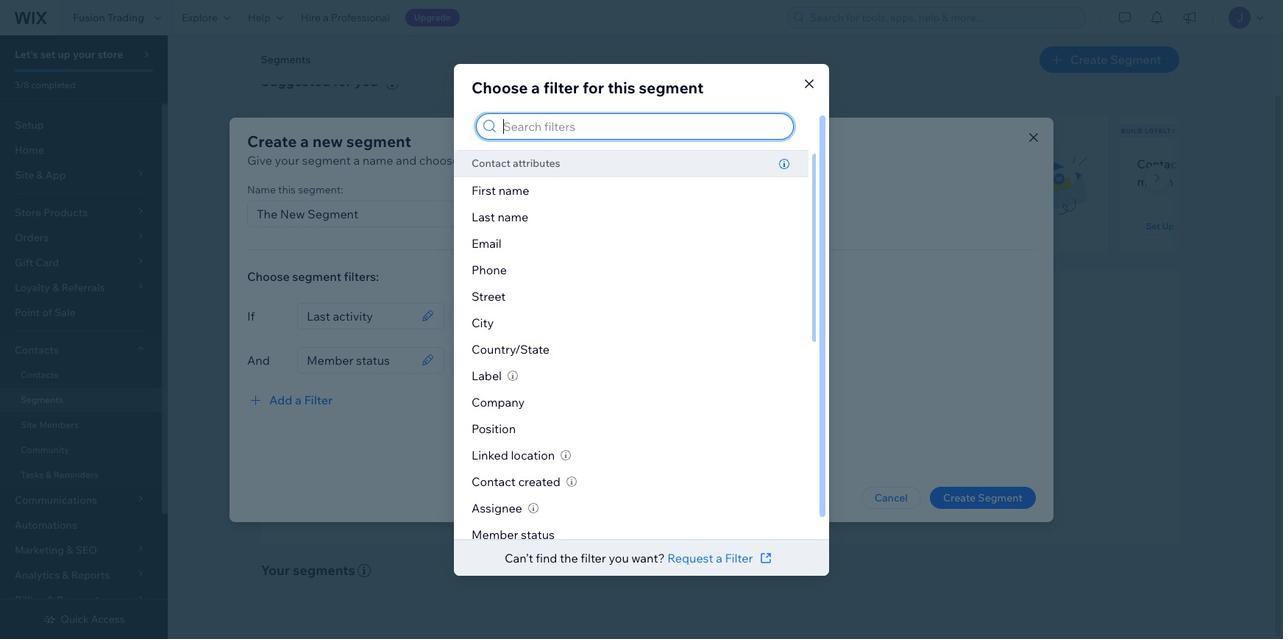Task type: describe. For each thing, give the bounding box(es) containing it.
help button
[[239, 0, 292, 35]]

choose for choose segment filters:
[[247, 269, 290, 284]]

Select an option field
[[456, 348, 576, 373]]

your inside sidebar element
[[73, 48, 95, 61]]

name
[[247, 183, 276, 196]]

email
[[472, 236, 502, 251]]

that
[[740, 416, 760, 430]]

should
[[600, 153, 637, 167]]

setup link
[[0, 113, 162, 138]]

list box containing first name
[[454, 150, 822, 558]]

potential
[[766, 456, 808, 469]]

2 set up segment button from the left
[[1137, 218, 1224, 236]]

trust
[[860, 436, 883, 450]]

contacts inside reach the right target audience create specific groups of contacts that update automatically send personalized email campaigns to drive sales and build trust get to know your high-value customers, potential leads and more
[[696, 416, 738, 430]]

the inside create a new segment give your segment a name and choose the filters these contacts should match.
[[462, 153, 480, 167]]

3/8 completed
[[15, 79, 75, 91]]

1 vertical spatial filter
[[581, 551, 606, 566]]

assignee
[[472, 501, 522, 516]]

choose segment filters:
[[247, 269, 379, 284]]

street
[[472, 289, 506, 304]]

status
[[521, 528, 555, 542]]

quick
[[61, 613, 89, 626]]

Search filters field
[[499, 114, 789, 139]]

0 vertical spatial you
[[355, 73, 378, 90]]

find
[[536, 551, 557, 566]]

customers for potential customers who haven't made a purchase yet
[[617, 157, 675, 171]]

quick access button
[[43, 613, 125, 626]]

create segment button for cancel
[[930, 487, 1036, 509]]

add
[[269, 393, 292, 407]]

list containing new contacts who recently subscribed to your mailing list
[[258, 114, 1284, 253]]

trading
[[107, 11, 144, 24]]

cancel
[[875, 491, 908, 505]]

segments for segments link
[[21, 394, 63, 406]]

your inside create a new segment give your segment a name and choose the filters these contacts should match.
[[275, 153, 300, 167]]

recently
[[383, 157, 428, 171]]

home link
[[0, 138, 162, 163]]

last name
[[472, 210, 529, 224]]

build loyalty
[[1122, 127, 1177, 135]]

members
[[39, 420, 79, 431]]

segments for the segments button
[[261, 53, 311, 66]]

first name
[[472, 183, 529, 198]]

a inside button
[[295, 393, 302, 407]]

quick access
[[61, 613, 125, 626]]

sale
[[54, 306, 76, 319]]

3/8
[[15, 79, 29, 91]]

value
[[682, 456, 708, 469]]

contact for contact created
[[472, 475, 516, 489]]

right
[[687, 394, 717, 411]]

mailing
[[385, 174, 425, 189]]

completed
[[31, 79, 75, 91]]

tasks & reminders
[[21, 470, 98, 481]]

contacts link
[[0, 363, 162, 388]]

1 vertical spatial you
[[609, 551, 629, 566]]

hire a professional link
[[292, 0, 399, 35]]

give
[[247, 153, 272, 167]]

build
[[1122, 127, 1143, 135]]

tasks & reminders link
[[0, 463, 162, 488]]

drive
[[761, 436, 785, 450]]

label
[[472, 369, 502, 383]]

site members link
[[0, 413, 162, 438]]

suggested for you
[[261, 73, 378, 90]]

attributes
[[513, 156, 561, 170]]

access
[[91, 613, 125, 626]]

site members
[[21, 420, 79, 431]]

a left the recently
[[354, 153, 360, 167]]

1 horizontal spatial create segment
[[1071, 52, 1162, 67]]

who for purchase
[[678, 157, 702, 171]]

request
[[668, 551, 714, 566]]

country/state
[[472, 342, 550, 357]]

segment down 'new'
[[302, 153, 351, 167]]

first
[[472, 183, 496, 198]]

loyalty
[[1145, 127, 1177, 135]]

2 up from the left
[[1163, 221, 1175, 232]]

fusion trading
[[73, 11, 144, 24]]

0 vertical spatial this
[[608, 78, 636, 97]]

Search for tools, apps, help & more... field
[[806, 7, 1081, 28]]

linked location
[[472, 448, 555, 463]]

city
[[472, 316, 494, 330]]

reach the right target audience create specific groups of contacts that update automatically send personalized email campaigns to drive sales and build trust get to know your high-value customers, potential leads and more
[[574, 394, 884, 469]]

professional
[[331, 11, 390, 24]]

add a filter button
[[247, 391, 333, 409]]

contacts for contacts popup button
[[15, 344, 59, 357]]

company
[[472, 395, 525, 410]]

position
[[472, 422, 516, 436]]

name for last name
[[498, 210, 529, 224]]

let's
[[15, 48, 38, 61]]

filters
[[483, 153, 514, 167]]

community link
[[0, 438, 162, 463]]

upgrade button
[[405, 9, 460, 26]]

contacts inside new contacts who recently subscribed to your mailing list
[[306, 157, 354, 171]]

reminders
[[53, 470, 98, 481]]

member status
[[472, 528, 555, 542]]

haven't
[[565, 174, 605, 189]]

segments link
[[0, 388, 162, 413]]

match.
[[640, 153, 677, 167]]

of inside reach the right target audience create specific groups of contacts that update automatically send personalized email campaigns to drive sales and build trust get to know your high-value customers, potential leads and more
[[684, 416, 694, 430]]

name for first name
[[499, 183, 529, 198]]

choose a filter for this segment
[[472, 78, 704, 97]]

customers for potential customers
[[591, 127, 636, 135]]

point of sale
[[15, 306, 76, 319]]

potential customers
[[549, 127, 636, 135]]

segment:
[[298, 183, 343, 196]]

and
[[247, 353, 270, 368]]

potential customers who haven't made a purchase yet
[[565, 157, 722, 189]]

0 horizontal spatial for
[[333, 73, 352, 90]]

reach
[[622, 394, 661, 411]]

55
[[463, 183, 475, 196]]

segment up the recently
[[346, 131, 411, 151]]

a right hire
[[323, 11, 329, 24]]

1 up from the left
[[304, 221, 316, 232]]

filter for request a filter
[[725, 551, 753, 566]]

new for new contacts who recently subscribed to your mailing list
[[279, 157, 304, 171]]

to inside new contacts who recently subscribed to your mailing list
[[343, 174, 355, 189]]

2 set from the left
[[1146, 221, 1161, 232]]

sales
[[787, 436, 811, 450]]

upgrade
[[414, 12, 451, 23]]

choose
[[419, 153, 459, 167]]

suggested
[[261, 73, 330, 90]]

automations
[[15, 519, 77, 532]]



Task type: locate. For each thing, give the bounding box(es) containing it.
contacts down 'new'
[[306, 157, 354, 171]]

new up subscribed on the left of the page
[[279, 157, 304, 171]]

2 subscribers from the left
[[864, 127, 914, 135]]

1 horizontal spatial up
[[1163, 221, 1175, 232]]

who left the recently
[[357, 157, 380, 171]]

new subscribers
[[263, 127, 331, 135]]

create segment button for segments
[[1040, 46, 1179, 73]]

1 horizontal spatial filter
[[581, 551, 606, 566]]

automations link
[[0, 513, 162, 538]]

to left drive
[[748, 436, 758, 450]]

1 horizontal spatial contacts
[[550, 153, 598, 167]]

of up email
[[684, 416, 694, 430]]

0 horizontal spatial to
[[343, 174, 355, 189]]

0 vertical spatial contacts
[[1137, 157, 1188, 171]]

1 contact from the top
[[472, 156, 511, 170]]

contact for contact attributes
[[472, 156, 511, 170]]

set up segment button down "contacts with a birthday th"
[[1137, 218, 1224, 236]]

0 vertical spatial potential
[[549, 127, 589, 135]]

subscribers for active subscribers
[[864, 127, 914, 135]]

name down first name
[[498, 210, 529, 224]]

create inside create a new segment give your segment a name and choose the filters these contacts should match.
[[247, 131, 297, 151]]

name
[[363, 153, 393, 167], [499, 183, 529, 198], [498, 210, 529, 224]]

1 vertical spatial the
[[664, 394, 684, 411]]

create inside reach the right target audience create specific groups of contacts that update automatically send personalized email campaigns to drive sales and build trust get to know your high-value customers, potential leads and more
[[574, 416, 606, 430]]

1 horizontal spatial the
[[560, 551, 578, 566]]

groups
[[648, 416, 682, 430]]

1 horizontal spatial you
[[609, 551, 629, 566]]

your up name this segment: field
[[357, 174, 382, 189]]

2 vertical spatial name
[[498, 210, 529, 224]]

segments inside segments link
[[21, 394, 63, 406]]

who
[[357, 157, 380, 171], [678, 157, 702, 171]]

name inside create a new segment give your segment a name and choose the filters these contacts should match.
[[363, 153, 393, 167]]

up
[[304, 221, 316, 232], [1163, 221, 1175, 232]]

community
[[21, 445, 69, 456]]

filter right find
[[581, 551, 606, 566]]

2 vertical spatial the
[[560, 551, 578, 566]]

subscribers for new subscribers
[[281, 127, 331, 135]]

1 horizontal spatial to
[[594, 456, 604, 469]]

contact up assignee
[[472, 475, 516, 489]]

your right 'up' at the top of the page
[[73, 48, 95, 61]]

potential for potential customers who haven't made a purchase yet
[[565, 157, 614, 171]]

if
[[247, 309, 255, 323]]

1 vertical spatial to
[[748, 436, 758, 450]]

new contacts who recently subscribed to your mailing list
[[279, 157, 445, 189]]

2 vertical spatial and
[[839, 456, 857, 469]]

0 vertical spatial contact
[[472, 156, 511, 170]]

contacts
[[1137, 157, 1188, 171], [15, 344, 59, 357], [21, 369, 58, 380]]

2 horizontal spatial to
[[748, 436, 758, 450]]

1 vertical spatial filter
[[725, 551, 753, 566]]

customers inside potential customers who haven't made a purchase yet
[[617, 157, 675, 171]]

segment left filters: at the top left
[[292, 269, 341, 284]]

contacts button
[[0, 338, 162, 363]]

a right made
[[642, 174, 648, 189]]

1 vertical spatial new
[[279, 157, 304, 171]]

list box
[[454, 150, 822, 558]]

name up 'mailing'
[[363, 153, 393, 167]]

0 vertical spatial and
[[396, 153, 417, 167]]

0 horizontal spatial you
[[355, 73, 378, 90]]

1 vertical spatial this
[[278, 183, 296, 196]]

contacts with a birthday th
[[1137, 157, 1284, 189]]

filter up potential customers
[[544, 78, 579, 97]]

a inside potential customers who haven't made a purchase yet
[[642, 174, 648, 189]]

choose
[[472, 78, 528, 97], [247, 269, 290, 284]]

fusion
[[73, 11, 105, 24]]

segments up the suggested
[[261, 53, 311, 66]]

want?
[[632, 551, 665, 566]]

cancel button
[[862, 487, 921, 509]]

automatically
[[798, 416, 863, 430]]

1 horizontal spatial filter
[[725, 551, 753, 566]]

0 horizontal spatial set up segment button
[[279, 218, 365, 236]]

phone
[[472, 263, 507, 277]]

contacts down the loyalty
[[1137, 157, 1188, 171]]

0 horizontal spatial create segment
[[943, 491, 1023, 505]]

1 horizontal spatial subscribers
[[864, 127, 914, 135]]

2 horizontal spatial contacts
[[696, 416, 738, 430]]

filter for add a filter
[[304, 393, 333, 407]]

and down build
[[839, 456, 857, 469]]

0 vertical spatial the
[[462, 153, 480, 167]]

purchase
[[651, 174, 702, 189]]

th
[[1276, 157, 1284, 171]]

update
[[762, 416, 796, 430]]

up down "contacts with a birthday th"
[[1163, 221, 1175, 232]]

with
[[1191, 157, 1214, 171]]

0 horizontal spatial choose
[[247, 269, 290, 284]]

your
[[73, 48, 95, 61], [275, 153, 300, 167], [357, 174, 382, 189], [634, 456, 656, 469]]

name down contact attributes in the left of the page
[[499, 183, 529, 198]]

the up groups
[[664, 394, 684, 411]]

segments up 'site members'
[[21, 394, 63, 406]]

2 who from the left
[[678, 157, 702, 171]]

know
[[606, 456, 632, 469]]

0 horizontal spatial create segment button
[[930, 487, 1036, 509]]

the right find
[[560, 551, 578, 566]]

to right get
[[594, 456, 604, 469]]

up
[[58, 48, 71, 61]]

subscribed
[[279, 174, 340, 189]]

explore
[[182, 11, 218, 24]]

choose for choose a filter for this segment
[[472, 78, 528, 97]]

of left sale
[[42, 306, 52, 319]]

the left filters
[[462, 153, 480, 167]]

a right request
[[716, 551, 723, 566]]

who up purchase
[[678, 157, 702, 171]]

1 horizontal spatial this
[[608, 78, 636, 97]]

contacts up haven't
[[550, 153, 598, 167]]

0 horizontal spatial segments
[[21, 394, 63, 406]]

1 vertical spatial choose
[[247, 269, 290, 284]]

1 horizontal spatial segments
[[261, 53, 311, 66]]

filter right request
[[725, 551, 753, 566]]

2 contact from the top
[[472, 475, 516, 489]]

1 vertical spatial create segment
[[943, 491, 1023, 505]]

1 who from the left
[[357, 157, 380, 171]]

these
[[517, 153, 547, 167]]

filter
[[304, 393, 333, 407], [725, 551, 753, 566]]

who inside new contacts who recently subscribed to your mailing list
[[357, 157, 380, 171]]

1 horizontal spatial create segment button
[[1040, 46, 1179, 73]]

yet
[[705, 174, 722, 189]]

0 horizontal spatial of
[[42, 306, 52, 319]]

up down segment:
[[304, 221, 316, 232]]

your
[[261, 562, 290, 579]]

personalized
[[601, 436, 663, 450]]

subscribers down the suggested
[[281, 127, 331, 135]]

set up segment down segment:
[[287, 221, 356, 232]]

who inside potential customers who haven't made a purchase yet
[[678, 157, 702, 171]]

2 vertical spatial contacts
[[21, 369, 58, 380]]

0 horizontal spatial filter
[[544, 78, 579, 97]]

hire a professional
[[301, 11, 390, 24]]

this right name
[[278, 183, 296, 196]]

segment
[[1111, 52, 1162, 67], [318, 221, 356, 232], [1177, 221, 1215, 232], [978, 491, 1023, 505]]

1 vertical spatial contact
[[472, 475, 516, 489]]

0 horizontal spatial set
[[287, 221, 302, 232]]

a inside "contacts with a birthday th"
[[1217, 157, 1224, 171]]

0 horizontal spatial who
[[357, 157, 380, 171]]

contact inside option
[[472, 156, 511, 170]]

0 vertical spatial filter
[[304, 393, 333, 407]]

can't
[[505, 551, 533, 566]]

&
[[46, 470, 52, 481]]

segment up search filters field
[[639, 78, 704, 97]]

1 vertical spatial and
[[814, 436, 832, 450]]

and up 'mailing'
[[396, 153, 417, 167]]

let's set up your store
[[15, 48, 123, 61]]

contacts up campaigns
[[696, 416, 738, 430]]

customers up should
[[591, 127, 636, 135]]

potential up haven't
[[565, 157, 614, 171]]

1 horizontal spatial for
[[583, 78, 604, 97]]

the inside reach the right target audience create specific groups of contacts that update automatically send personalized email campaigns to drive sales and build trust get to know your high-value customers, potential leads and more
[[664, 394, 684, 411]]

2 set up segment from the left
[[1146, 221, 1215, 232]]

0 horizontal spatial set up segment
[[287, 221, 356, 232]]

contact created
[[472, 475, 561, 489]]

1 set up segment from the left
[[287, 221, 356, 232]]

1 vertical spatial potential
[[565, 157, 614, 171]]

0 horizontal spatial the
[[462, 153, 480, 167]]

your down personalized
[[634, 456, 656, 469]]

for up potential customers
[[583, 78, 604, 97]]

set up segment button down segment:
[[279, 218, 365, 236]]

filter right add
[[304, 393, 333, 407]]

choose up the if at left
[[247, 269, 290, 284]]

point of sale link
[[0, 300, 162, 325]]

1 vertical spatial name
[[499, 183, 529, 198]]

0 horizontal spatial this
[[278, 183, 296, 196]]

who for your
[[357, 157, 380, 171]]

specific
[[608, 416, 646, 430]]

location
[[511, 448, 555, 463]]

segments button
[[254, 49, 318, 71]]

0 vertical spatial of
[[42, 306, 52, 319]]

None field
[[302, 304, 417, 329], [302, 348, 417, 373], [302, 304, 417, 329], [302, 348, 417, 373]]

filter inside add a filter button
[[304, 393, 333, 407]]

contacts down contacts popup button
[[21, 369, 58, 380]]

1 horizontal spatial who
[[678, 157, 702, 171]]

a right with at top right
[[1217, 157, 1224, 171]]

campaigns
[[693, 436, 746, 450]]

you left want?
[[609, 551, 629, 566]]

0 horizontal spatial contacts
[[306, 157, 354, 171]]

1 horizontal spatial set up segment
[[1146, 221, 1215, 232]]

this up search filters field
[[608, 78, 636, 97]]

1 horizontal spatial and
[[814, 436, 832, 450]]

new
[[313, 131, 343, 151]]

request a filter
[[668, 551, 753, 566]]

0 vertical spatial choose
[[472, 78, 528, 97]]

0 horizontal spatial up
[[304, 221, 316, 232]]

active
[[835, 127, 862, 135]]

1 horizontal spatial of
[[684, 416, 694, 430]]

this
[[608, 78, 636, 97], [278, 183, 296, 196]]

0 vertical spatial to
[[343, 174, 355, 189]]

0 vertical spatial name
[[363, 153, 393, 167]]

new up the give
[[263, 127, 279, 135]]

you down 'professional'
[[355, 73, 378, 90]]

a left 'new'
[[300, 131, 309, 151]]

0 vertical spatial segments
[[261, 53, 311, 66]]

potential up the attributes
[[549, 127, 589, 135]]

2 vertical spatial to
[[594, 456, 604, 469]]

contacts inside "contacts with a birthday th"
[[1137, 157, 1188, 171]]

potential for potential customers
[[549, 127, 589, 135]]

segments inside button
[[261, 53, 311, 66]]

made
[[608, 174, 639, 189]]

a right add
[[295, 393, 302, 407]]

contacts inside create a new segment give your segment a name and choose the filters these contacts should match.
[[550, 153, 598, 167]]

1 set from the left
[[287, 221, 302, 232]]

your right the give
[[275, 153, 300, 167]]

help
[[248, 11, 271, 24]]

and inside create a new segment give your segment a name and choose the filters these contacts should match.
[[396, 153, 417, 167]]

subscribers right active
[[864, 127, 914, 135]]

contact up the first
[[472, 156, 511, 170]]

1 horizontal spatial choose
[[472, 78, 528, 97]]

0 vertical spatial new
[[263, 127, 279, 135]]

1 horizontal spatial set up segment button
[[1137, 218, 1224, 236]]

0 vertical spatial customers
[[591, 127, 636, 135]]

contacts for contacts link
[[21, 369, 58, 380]]

0 vertical spatial filter
[[544, 78, 579, 97]]

1 vertical spatial create segment button
[[930, 487, 1036, 509]]

1 subscribers from the left
[[281, 127, 331, 135]]

1 vertical spatial segments
[[21, 394, 63, 406]]

customers up made
[[617, 157, 675, 171]]

1 vertical spatial of
[[684, 416, 694, 430]]

point
[[15, 306, 40, 319]]

Name this segment: field
[[252, 201, 470, 226]]

and up leads
[[814, 436, 832, 450]]

new for new subscribers
[[263, 127, 279, 135]]

1 set up segment button from the left
[[279, 218, 365, 236]]

new inside new contacts who recently subscribed to your mailing list
[[279, 157, 304, 171]]

created
[[519, 475, 561, 489]]

sidebar element
[[0, 35, 168, 640]]

contacts
[[550, 153, 598, 167], [306, 157, 354, 171], [696, 416, 738, 430]]

contacts down point of sale at the top
[[15, 344, 59, 357]]

your inside reach the right target audience create specific groups of contacts that update automatically send personalized email campaigns to drive sales and build trust get to know your high-value customers, potential leads and more
[[634, 456, 656, 469]]

Choose a condition field
[[456, 304, 576, 329]]

customers
[[591, 127, 636, 135], [617, 157, 675, 171]]

a up these
[[531, 78, 540, 97]]

0 horizontal spatial and
[[396, 153, 417, 167]]

set up segment down "contacts with a birthday th"
[[1146, 221, 1215, 232]]

of inside the point of sale link
[[42, 306, 52, 319]]

create segment button
[[1040, 46, 1179, 73], [930, 487, 1036, 509]]

0 vertical spatial create segment
[[1071, 52, 1162, 67]]

create a new segment give your segment a name and choose the filters these contacts should match.
[[247, 131, 677, 167]]

add a filter
[[269, 393, 333, 407]]

active subscribers
[[835, 127, 914, 135]]

choose up create a new segment give your segment a name and choose the filters these contacts should match. on the top of the page
[[472, 78, 528, 97]]

segments
[[293, 562, 355, 579]]

1 horizontal spatial set
[[1146, 221, 1161, 232]]

you
[[355, 73, 378, 90], [609, 551, 629, 566]]

potential inside potential customers who haven't made a purchase yet
[[565, 157, 614, 171]]

your inside new contacts who recently subscribed to your mailing list
[[357, 174, 382, 189]]

setup
[[15, 118, 44, 132]]

email
[[665, 436, 691, 450]]

your segments
[[261, 562, 355, 579]]

member
[[472, 528, 518, 542]]

2 horizontal spatial and
[[839, 456, 857, 469]]

contacts inside popup button
[[15, 344, 59, 357]]

contact
[[472, 156, 511, 170], [472, 475, 516, 489]]

contact attributes option
[[454, 150, 809, 177]]

filter inside request a filter link
[[725, 551, 753, 566]]

to up name this segment: field
[[343, 174, 355, 189]]

2 horizontal spatial the
[[664, 394, 684, 411]]

1 vertical spatial customers
[[617, 157, 675, 171]]

0 horizontal spatial subscribers
[[281, 127, 331, 135]]

contact attributes
[[472, 156, 561, 170]]

for right the suggested
[[333, 73, 352, 90]]

0 horizontal spatial filter
[[304, 393, 333, 407]]

list
[[258, 114, 1284, 253]]

for
[[333, 73, 352, 90], [583, 78, 604, 97]]

1 vertical spatial contacts
[[15, 344, 59, 357]]

filters:
[[344, 269, 379, 284]]

name this segment:
[[247, 183, 343, 196]]

0 vertical spatial create segment button
[[1040, 46, 1179, 73]]

potential
[[549, 127, 589, 135], [565, 157, 614, 171]]



